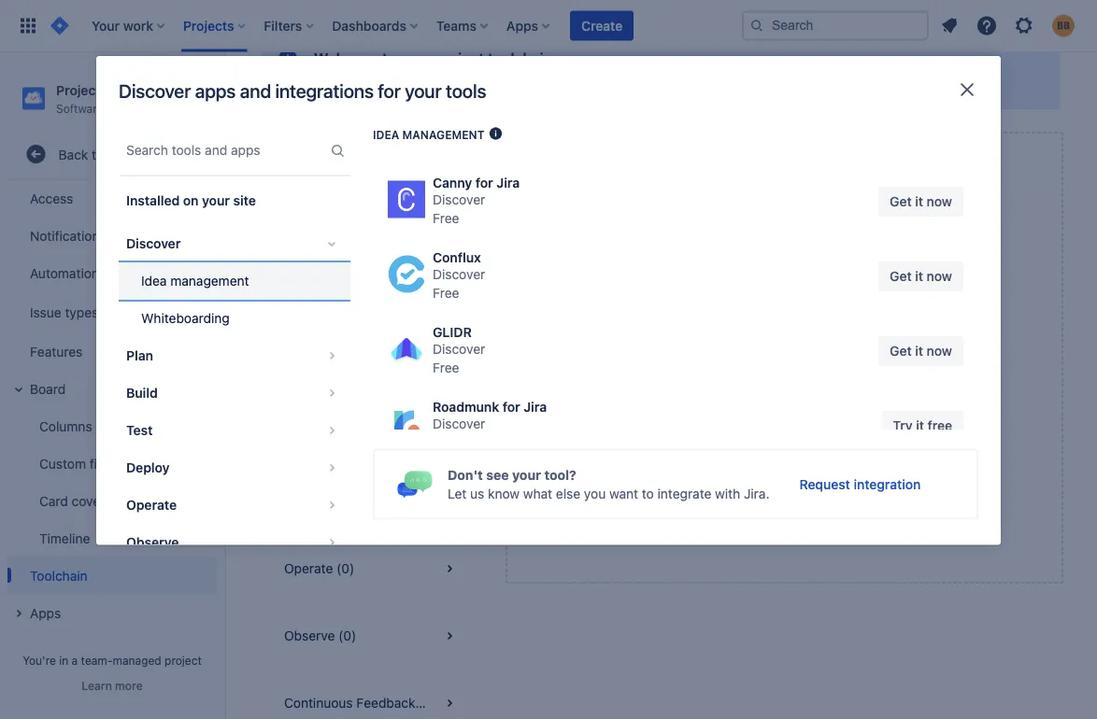 Task type: vqa. For each thing, say whether or not it's contained in the screenshot.
No Shortcuts In This Space
no



Task type: describe. For each thing, give the bounding box(es) containing it.
work
[[585, 77, 614, 93]]

request integration
[[799, 477, 921, 492]]

Search tools and apps field
[[121, 134, 326, 167]]

discover (0) button
[[262, 199, 483, 266]]

plan button
[[119, 337, 350, 375]]

1 vertical spatial learn more button
[[82, 678, 143, 693]]

idea management button
[[119, 263, 350, 300]]

now for conflux discover free
[[927, 269, 952, 284]]

try
[[893, 418, 913, 434]]

1
[[104, 82, 110, 98]]

discover inside welcome to your project toolchain discover integrations for your tools, connect work to your project, and manage it all right here. learn more
[[314, 77, 367, 93]]

continuous
[[284, 696, 353, 711]]

deploy for deploy
[[126, 460, 170, 476]]

chevron icon pointing down image
[[321, 233, 343, 255]]

team-
[[81, 654, 113, 667]]

it for conflux discover free
[[915, 269, 923, 284]]

roadmunk for jira discover
[[433, 399, 547, 432]]

let
[[448, 486, 467, 501]]

a
[[72, 654, 78, 667]]

it for canny for jira discover free
[[915, 194, 923, 209]]

operate (0)
[[284, 561, 354, 577]]

integrate
[[657, 486, 712, 501]]

test (0)
[[284, 427, 331, 442]]

glidr discover free
[[433, 325, 485, 376]]

timeline link
[[19, 520, 217, 557]]

discover button
[[119, 225, 350, 263]]

get for conflux discover free
[[890, 269, 912, 284]]

build (0) button
[[262, 334, 483, 401]]

you're
[[23, 654, 56, 667]]

what
[[523, 486, 552, 501]]

for inside canny for jira discover free
[[476, 175, 493, 191]]

canny for jira logo image
[[388, 181, 425, 218]]

types
[[65, 304, 98, 320]]

for down "welcome"
[[378, 80, 401, 102]]

your inside button
[[202, 193, 230, 208]]

get for canny for jira discover free
[[890, 194, 912, 209]]

roadmunk
[[433, 399, 499, 415]]

columns and statuses
[[39, 418, 173, 434]]

in
[[59, 654, 68, 667]]

discover apps and integrations for your tools
[[119, 80, 486, 102]]

issue types link
[[7, 292, 217, 333]]

connect
[[533, 77, 582, 93]]

board
[[30, 381, 66, 396]]

(0) for build (0)
[[318, 359, 336, 375]]

toolchain link
[[7, 557, 217, 595]]

issue types
[[30, 304, 98, 320]]

back
[[58, 147, 88, 162]]

continuous feedback (0)
[[284, 696, 437, 711]]

discover down conflux
[[433, 267, 485, 282]]

request integration button
[[788, 470, 932, 500]]

free inside canny for jira discover free
[[433, 211, 459, 226]]

filters
[[89, 456, 124, 471]]

view
[[284, 157, 313, 173]]

group inside discover apps and integrations for your tools dialog
[[119, 220, 350, 605]]

1 horizontal spatial idea management
[[373, 128, 484, 141]]

chevron icon pointing right image for observe
[[321, 532, 343, 554]]

observe button
[[119, 524, 350, 562]]

(0) for plan (0)
[[314, 292, 331, 307]]

build (0)
[[284, 359, 336, 375]]

get it now button for canny for jira discover free
[[879, 187, 963, 217]]

plan for plan
[[126, 348, 153, 363]]

now for glidr discover free
[[927, 343, 952, 359]]

project,
[[664, 77, 710, 93]]

back to project
[[58, 147, 150, 162]]

build for build (0)
[[284, 359, 314, 375]]

create button
[[570, 11, 634, 41]]

managed
[[113, 654, 161, 667]]

know
[[488, 486, 520, 501]]

idea inside idea management button
[[141, 273, 167, 289]]

don't see your tool? let us know what else you want to integrate with jira.
[[448, 467, 770, 501]]

discover down glidr
[[433, 342, 485, 357]]

tools inside button
[[334, 157, 363, 173]]

test for test
[[126, 423, 153, 438]]

operate for operate
[[126, 498, 177, 513]]

primary element
[[11, 0, 742, 52]]

all inside view all tools (0) button
[[317, 157, 330, 173]]

try it free button
[[882, 411, 963, 441]]

(0) for discover (0)
[[340, 225, 358, 240]]

card cover images link
[[19, 482, 217, 520]]

see
[[486, 467, 509, 483]]

0 vertical spatial idea
[[373, 128, 399, 141]]

apps
[[195, 80, 236, 102]]

columns
[[39, 418, 92, 434]]

discover right '1'
[[119, 80, 191, 102]]

apps image image
[[397, 471, 433, 498]]

your left project,
[[633, 77, 660, 93]]

conflux discover free
[[433, 250, 485, 301]]

don't
[[448, 467, 483, 483]]

welcome
[[314, 50, 378, 68]]

test (0) button
[[262, 401, 483, 468]]

and inside welcome to your project toolchain discover integrations for your tools, connect work to your project, and manage it all right here. learn more
[[713, 77, 736, 93]]

images
[[109, 493, 152, 509]]

(0) for operate (0)
[[337, 561, 354, 577]]

discover inside canny for jira discover free
[[433, 192, 485, 207]]

create
[[581, 18, 623, 33]]

notifications
[[30, 228, 106, 243]]

1 horizontal spatial learn more button
[[885, 76, 955, 94]]

statuses
[[122, 418, 173, 434]]

(0) up discover (0) button
[[367, 157, 385, 173]]

scope and prioritize ideas to build a backlog image
[[488, 126, 503, 141]]

deploy button
[[119, 449, 350, 487]]

jira software image
[[49, 14, 71, 37]]

observe (0) button
[[262, 603, 483, 670]]

access link
[[7, 180, 217, 217]]

toolchain
[[30, 568, 88, 583]]

for inside welcome to your project toolchain discover integrations for your tools, connect work to your project, and manage it all right here. learn more
[[445, 77, 462, 93]]

notifications link
[[7, 217, 217, 254]]

idea management inside button
[[141, 273, 249, 289]]

(0) for deploy (0)
[[330, 494, 347, 509]]

else
[[556, 486, 580, 501]]

continuous feedback (0) button
[[262, 670, 483, 720]]

chevron icon pointing right image for plan
[[321, 345, 343, 367]]

free for glidr discover free
[[433, 360, 459, 376]]

deploy (0) button
[[262, 468, 483, 535]]

canny
[[433, 175, 472, 191]]

tools,
[[496, 77, 529, 93]]

discover (0)
[[284, 225, 358, 240]]

deploy for deploy (0)
[[284, 494, 326, 509]]



Task type: locate. For each thing, give the bounding box(es) containing it.
1 chevron icon pointing right image from the top
[[321, 345, 343, 367]]

0 horizontal spatial learn
[[82, 679, 112, 692]]

build button
[[119, 375, 350, 412]]

1 vertical spatial all
[[317, 157, 330, 173]]

chevron icon pointing right image inside build button
[[321, 382, 343, 405]]

0 horizontal spatial tools
[[334, 157, 363, 173]]

jira inside canny for jira discover free
[[497, 175, 520, 191]]

plan for plan (0)
[[284, 292, 310, 307]]

get it now for conflux discover free
[[890, 269, 952, 284]]

2 vertical spatial now
[[927, 343, 952, 359]]

0 vertical spatial idea management
[[373, 128, 484, 141]]

4 chevron icon pointing right image from the top
[[321, 457, 343, 479]]

(0) for observe (0)
[[338, 628, 356, 644]]

(0) right feedback
[[419, 696, 437, 711]]

and right apps
[[240, 80, 271, 102]]

project
[[56, 82, 101, 98]]

features
[[30, 344, 82, 359]]

all
[[802, 77, 816, 93], [317, 157, 330, 173]]

learn more button down you're in a team-managed project
[[82, 678, 143, 693]]

whiteboarding button
[[119, 300, 350, 337]]

1 horizontal spatial learn
[[885, 77, 920, 93]]

1 horizontal spatial jira
[[524, 399, 547, 415]]

plan (0) button
[[262, 266, 483, 334]]

2 get from the top
[[890, 269, 912, 284]]

test down build (0)
[[284, 427, 310, 442]]

project left toolchain
[[435, 50, 484, 68]]

build up test (0)
[[284, 359, 314, 375]]

conflux
[[433, 250, 481, 265]]

idea
[[373, 128, 399, 141], [141, 273, 167, 289]]

get it now for canny for jira discover free
[[890, 194, 952, 209]]

for right the roadmunk
[[503, 399, 520, 415]]

0 vertical spatial learn more button
[[885, 76, 955, 94]]

search image
[[749, 18, 764, 33]]

0 vertical spatial build
[[284, 359, 314, 375]]

get it now button
[[879, 187, 963, 217], [879, 262, 963, 292], [879, 336, 963, 366]]

1 vertical spatial idea
[[141, 273, 167, 289]]

your up what
[[512, 467, 541, 483]]

to right work
[[618, 77, 630, 93]]

idea management
[[373, 128, 484, 141], [141, 273, 249, 289]]

3 now from the top
[[927, 343, 952, 359]]

to inside don't see your tool? let us know what else you want to integrate with jira.
[[642, 486, 654, 501]]

conflux logo image
[[388, 256, 425, 293]]

1 vertical spatial get
[[890, 269, 912, 284]]

1 vertical spatial now
[[927, 269, 952, 284]]

your down primary element
[[405, 80, 442, 102]]

now for canny for jira discover free
[[927, 194, 952, 209]]

chevron icon pointing right image inside deploy button
[[321, 457, 343, 479]]

test button
[[119, 412, 350, 449]]

it inside welcome to your project toolchain discover integrations for your tools, connect work to your project, and manage it all right here. learn more
[[791, 77, 799, 93]]

1 horizontal spatial more
[[923, 77, 955, 93]]

6 chevron icon pointing right image from the top
[[321, 532, 343, 554]]

free
[[433, 211, 459, 226], [433, 285, 459, 301], [433, 360, 459, 376]]

1 vertical spatial learn
[[82, 679, 112, 692]]

free
[[928, 418, 952, 434]]

Search field
[[742, 11, 929, 41]]

learn more
[[82, 679, 143, 692]]

project inside welcome to your project toolchain discover integrations for your tools, connect work to your project, and manage it all right here. learn more
[[435, 50, 484, 68]]

1 get it now button from the top
[[879, 187, 963, 217]]

custom filters link
[[19, 445, 217, 482]]

discover down "welcome"
[[314, 77, 367, 93]]

operate up timeline link at the bottom
[[126, 498, 177, 513]]

1 horizontal spatial all
[[802, 77, 816, 93]]

canny for jira discover free
[[433, 175, 520, 226]]

tools right view
[[334, 157, 363, 173]]

3 get it now button from the top
[[879, 336, 963, 366]]

1 get it now from the top
[[890, 194, 952, 209]]

more left close modal "icon"
[[923, 77, 955, 93]]

build up statuses
[[126, 385, 158, 401]]

idea management up canny
[[373, 128, 484, 141]]

build for build
[[126, 385, 158, 401]]

1 horizontal spatial operate
[[284, 561, 333, 577]]

0 vertical spatial operate
[[126, 498, 177, 513]]

free for conflux discover free
[[433, 285, 459, 301]]

to
[[382, 50, 396, 68], [618, 77, 630, 93], [92, 147, 104, 162], [642, 486, 654, 501]]

for inside roadmunk for jira discover
[[503, 399, 520, 415]]

(0) down plan (0)
[[318, 359, 336, 375]]

management up whiteboarding
[[170, 273, 249, 289]]

automation link
[[7, 254, 217, 292]]

(0) up deploy (0) at the bottom left of page
[[313, 427, 331, 442]]

to right back
[[92, 147, 104, 162]]

your right on
[[202, 193, 230, 208]]

more inside welcome to your project toolchain discover integrations for your tools, connect work to your project, and manage it all right here. learn more
[[923, 77, 955, 93]]

management up canny
[[402, 128, 484, 141]]

1 horizontal spatial plan
[[284, 292, 310, 307]]

test for test (0)
[[284, 427, 310, 442]]

project right managed
[[165, 654, 202, 667]]

0 vertical spatial free
[[433, 211, 459, 226]]

0 horizontal spatial learn more button
[[82, 678, 143, 693]]

for right canny
[[476, 175, 493, 191]]

2 now from the top
[[927, 269, 952, 284]]

chevron icon pointing right image inside the plan button
[[321, 345, 343, 367]]

project up access link
[[107, 147, 150, 162]]

2 chevron icon pointing right image from the top
[[321, 382, 343, 405]]

0 horizontal spatial plan
[[126, 348, 153, 363]]

free down glidr
[[433, 360, 459, 376]]

free inside glidr discover free
[[433, 360, 459, 376]]

plan (0)
[[284, 292, 331, 307]]

and
[[713, 77, 736, 93], [240, 80, 271, 102], [96, 418, 118, 434]]

chevron icon pointing right image for build
[[321, 382, 343, 405]]

(0)
[[367, 157, 385, 173], [340, 225, 358, 240], [314, 292, 331, 307], [318, 359, 336, 375], [313, 427, 331, 442], [330, 494, 347, 509], [337, 561, 354, 577], [338, 628, 356, 644], [419, 696, 437, 711]]

2 get it now button from the top
[[879, 262, 963, 292]]

1 free from the top
[[433, 211, 459, 226]]

0 horizontal spatial test
[[126, 423, 153, 438]]

1 vertical spatial more
[[115, 679, 143, 692]]

plan
[[284, 292, 310, 307], [126, 348, 153, 363]]

test up custom filters link at left
[[126, 423, 153, 438]]

1 vertical spatial jira
[[524, 399, 547, 415]]

1 horizontal spatial idea
[[373, 128, 399, 141]]

discover down the roadmunk
[[433, 416, 485, 432]]

project
[[435, 50, 484, 68], [106, 102, 144, 115], [107, 147, 150, 162], [165, 654, 202, 667]]

2 vertical spatial get it now button
[[879, 336, 963, 366]]

integrations inside dialog
[[275, 80, 374, 102]]

1 vertical spatial observe
[[284, 628, 335, 644]]

try it free
[[893, 418, 952, 434]]

0 horizontal spatial all
[[317, 157, 330, 173]]

operate
[[126, 498, 177, 513], [284, 561, 333, 577]]

board button
[[7, 370, 217, 408]]

0 vertical spatial get
[[890, 194, 912, 209]]

0 horizontal spatial deploy
[[126, 460, 170, 476]]

chevron icon pointing right image inside 'operate' button
[[321, 494, 343, 517]]

1 vertical spatial deploy
[[284, 494, 326, 509]]

learn inside button
[[82, 679, 112, 692]]

learn right "here."
[[885, 77, 920, 93]]

software
[[56, 102, 103, 115]]

toolchain
[[488, 50, 552, 68]]

all left right
[[802, 77, 816, 93]]

0 horizontal spatial idea
[[141, 273, 167, 289]]

on
[[183, 193, 199, 208]]

1 vertical spatial build
[[126, 385, 158, 401]]

build
[[284, 359, 314, 375], [126, 385, 158, 401]]

here.
[[851, 77, 881, 93]]

plan up build (0)
[[284, 292, 310, 307]]

free inside 'conflux discover free'
[[433, 285, 459, 301]]

1 horizontal spatial and
[[240, 80, 271, 102]]

2 vertical spatial free
[[433, 360, 459, 376]]

timeline
[[39, 531, 90, 546]]

to right "welcome"
[[382, 50, 396, 68]]

installed on your site button
[[119, 182, 350, 220]]

request
[[799, 477, 850, 492]]

plan inside group
[[126, 348, 153, 363]]

chevron icon pointing right image for deploy
[[321, 457, 343, 479]]

columns and statuses link
[[19, 408, 217, 445]]

management inside button
[[170, 273, 249, 289]]

for
[[445, 77, 462, 93], [378, 80, 401, 102], [476, 175, 493, 191], [503, 399, 520, 415]]

1 horizontal spatial management
[[402, 128, 484, 141]]

welcome to your project toolchain discover integrations for your tools, connect work to your project, and manage it all right here. learn more
[[314, 50, 955, 93]]

discover down canny
[[433, 192, 485, 207]]

test inside group
[[126, 423, 153, 438]]

deploy
[[126, 460, 170, 476], [284, 494, 326, 509]]

your left the tools,
[[466, 77, 492, 93]]

0 vertical spatial tools
[[446, 80, 486, 102]]

automation
[[30, 265, 99, 281]]

0 horizontal spatial and
[[96, 418, 118, 434]]

all inside welcome to your project toolchain discover integrations for your tools, connect work to your project, and manage it all right here. learn more
[[802, 77, 816, 93]]

free down conflux
[[433, 285, 459, 301]]

integration
[[854, 477, 921, 492]]

(0) for test (0)
[[313, 427, 331, 442]]

idea up whiteboarding
[[141, 273, 167, 289]]

1 vertical spatial operate
[[284, 561, 333, 577]]

jira.
[[744, 486, 770, 501]]

integrations inside welcome to your project toolchain discover integrations for your tools, connect work to your project, and manage it all right here. learn more
[[370, 77, 442, 93]]

close modal image
[[956, 78, 978, 101]]

and up filters at the left bottom of page
[[96, 418, 118, 434]]

project down '1'
[[106, 102, 144, 115]]

chevron icon pointing right image for test
[[321, 420, 343, 442]]

apps
[[30, 605, 61, 621]]

whiteboarding
[[141, 311, 230, 326]]

3 get from the top
[[890, 343, 912, 359]]

jira down scope and prioritize ideas to build a backlog icon
[[497, 175, 520, 191]]

project 1 software project
[[56, 82, 144, 115]]

plan up board button
[[126, 348, 153, 363]]

discover
[[314, 77, 367, 93], [119, 80, 191, 102], [433, 192, 485, 207], [284, 225, 337, 240], [126, 236, 181, 251], [433, 267, 485, 282], [433, 342, 485, 357], [433, 416, 485, 432]]

2 vertical spatial get it now
[[890, 343, 952, 359]]

custom
[[39, 456, 86, 471]]

discover up plan (0)
[[284, 225, 337, 240]]

discover down installed
[[126, 236, 181, 251]]

idea up view all tools (0)
[[373, 128, 399, 141]]

chevron icon pointing right image for operate
[[321, 494, 343, 517]]

get it now
[[890, 194, 952, 209], [890, 269, 952, 284], [890, 343, 952, 359]]

deploy inside discover apps and integrations for your tools dialog
[[126, 460, 170, 476]]

get it now button for glidr discover free
[[879, 336, 963, 366]]

site
[[233, 193, 256, 208]]

more inside "learn more" button
[[115, 679, 143, 692]]

apps button
[[7, 595, 217, 632]]

(0) up continuous feedback (0) button
[[338, 628, 356, 644]]

1 horizontal spatial test
[[284, 427, 310, 442]]

discover apps and integrations for your tools dialog
[[96, 56, 1001, 648]]

1 vertical spatial management
[[170, 273, 249, 289]]

your right "welcome"
[[400, 50, 431, 68]]

management
[[402, 128, 484, 141], [170, 273, 249, 289]]

more down managed
[[115, 679, 143, 692]]

it for glidr discover free
[[915, 343, 923, 359]]

discover inside group
[[126, 236, 181, 251]]

1 now from the top
[[927, 194, 952, 209]]

observe for observe
[[126, 535, 179, 550]]

observe up continuous
[[284, 628, 335, 644]]

operate button
[[119, 487, 350, 524]]

group containing access
[[4, 137, 217, 637]]

0 horizontal spatial operate
[[126, 498, 177, 513]]

2 horizontal spatial and
[[713, 77, 736, 93]]

0 horizontal spatial observe
[[126, 535, 179, 550]]

idea management up whiteboarding
[[141, 273, 249, 289]]

card cover images
[[39, 493, 152, 509]]

with
[[715, 486, 740, 501]]

1 vertical spatial idea management
[[141, 273, 249, 289]]

your inside don't see your tool? let us know what else you want to integrate with jira.
[[512, 467, 541, 483]]

deploy (0)
[[284, 494, 347, 509]]

want
[[609, 486, 638, 501]]

(0) up operate (0) on the bottom of the page
[[330, 494, 347, 509]]

jira software image
[[49, 14, 71, 37]]

operate for operate (0)
[[284, 561, 333, 577]]

get it now button for conflux discover free
[[879, 262, 963, 292]]

learn down team-
[[82, 679, 112, 692]]

0 vertical spatial more
[[923, 77, 955, 93]]

group
[[4, 137, 217, 637], [119, 220, 350, 605]]

0 horizontal spatial build
[[126, 385, 158, 401]]

(0) up observe (0)
[[337, 561, 354, 577]]

0 vertical spatial get it now button
[[879, 187, 963, 217]]

get
[[890, 194, 912, 209], [890, 269, 912, 284], [890, 343, 912, 359]]

to right 'want'
[[642, 486, 654, 501]]

0 horizontal spatial more
[[115, 679, 143, 692]]

0 vertical spatial learn
[[885, 77, 920, 93]]

(0) down chevron icon pointing down
[[314, 292, 331, 307]]

get for glidr discover free
[[890, 343, 912, 359]]

deploy down test (0)
[[284, 494, 326, 509]]

chevron icon pointing right image inside the "observe" button
[[321, 532, 343, 554]]

observe inside group
[[126, 535, 179, 550]]

build inside discover apps and integrations for your tools dialog
[[126, 385, 158, 401]]

custom filters
[[39, 456, 124, 471]]

learn inside welcome to your project toolchain discover integrations for your tools, connect work to your project, and manage it all right here. learn more
[[885, 77, 920, 93]]

1 vertical spatial tools
[[334, 157, 363, 173]]

learn more button
[[885, 76, 955, 94], [82, 678, 143, 693]]

observe (0)
[[284, 628, 356, 644]]

jira for roadmunk for jira discover
[[524, 399, 547, 415]]

2 free from the top
[[433, 285, 459, 301]]

1 get from the top
[[890, 194, 912, 209]]

all right view
[[317, 157, 330, 173]]

2 vertical spatial get
[[890, 343, 912, 359]]

operate inside group
[[126, 498, 177, 513]]

0 horizontal spatial management
[[170, 273, 249, 289]]

for left the tools,
[[445, 77, 462, 93]]

get it now for glidr discover free
[[890, 343, 952, 359]]

jira inside roadmunk for jira discover
[[524, 399, 547, 415]]

chevron icon pointing right image inside test button
[[321, 420, 343, 442]]

glidr logo image
[[388, 330, 425, 368]]

project inside project 1 software project
[[106, 102, 144, 115]]

glidr
[[433, 325, 472, 340]]

1 horizontal spatial deploy
[[284, 494, 326, 509]]

jira for canny for jira discover free
[[497, 175, 520, 191]]

roadmunk for jira logo image
[[388, 405, 425, 442]]

card
[[39, 493, 68, 509]]

learn more button left close modal "icon"
[[885, 76, 955, 94]]

observe for observe (0)
[[284, 628, 335, 644]]

discover inside roadmunk for jira discover
[[433, 416, 485, 432]]

right
[[819, 77, 847, 93]]

tools left the tools,
[[446, 80, 486, 102]]

cover
[[72, 493, 105, 509]]

0 vertical spatial jira
[[497, 175, 520, 191]]

operate (0) button
[[262, 535, 483, 603]]

3 get it now from the top
[[890, 343, 952, 359]]

0 vertical spatial now
[[927, 194, 952, 209]]

(0) down view all tools (0)
[[340, 225, 358, 240]]

tool?
[[544, 467, 576, 483]]

back to project link
[[7, 136, 217, 173]]

1 vertical spatial get it now
[[890, 269, 952, 284]]

1 horizontal spatial observe
[[284, 628, 335, 644]]

and inside dialog
[[240, 80, 271, 102]]

5 chevron icon pointing right image from the top
[[321, 494, 343, 517]]

2 get it now from the top
[[890, 269, 952, 284]]

0 vertical spatial all
[[802, 77, 816, 93]]

0 horizontal spatial idea management
[[141, 273, 249, 289]]

1 vertical spatial get it now button
[[879, 262, 963, 292]]

free down canny
[[433, 211, 459, 226]]

create banner
[[0, 0, 1097, 52]]

and right project,
[[713, 77, 736, 93]]

chevron icon pointing right image
[[321, 345, 343, 367], [321, 382, 343, 405], [321, 420, 343, 442], [321, 457, 343, 479], [321, 494, 343, 517], [321, 532, 343, 554]]

3 free from the top
[[433, 360, 459, 376]]

0 vertical spatial plan
[[284, 292, 310, 307]]

group containing discover
[[119, 220, 350, 605]]

1 horizontal spatial build
[[284, 359, 314, 375]]

1 vertical spatial plan
[[126, 348, 153, 363]]

expand image
[[7, 379, 30, 401]]

observe
[[126, 535, 179, 550], [284, 628, 335, 644]]

observe down "images" at the left of page
[[126, 535, 179, 550]]

0 vertical spatial get it now
[[890, 194, 952, 209]]

deploy up "images" at the left of page
[[126, 460, 170, 476]]

0 vertical spatial observe
[[126, 535, 179, 550]]

tools inside dialog
[[446, 80, 486, 102]]

operate down deploy (0) at the bottom left of page
[[284, 561, 333, 577]]

0 vertical spatial deploy
[[126, 460, 170, 476]]

3 chevron icon pointing right image from the top
[[321, 420, 343, 442]]

jira right the roadmunk
[[524, 399, 547, 415]]

1 vertical spatial free
[[433, 285, 459, 301]]

view all tools (0)
[[284, 157, 385, 173]]

0 horizontal spatial jira
[[497, 175, 520, 191]]

1 horizontal spatial tools
[[446, 80, 486, 102]]

0 vertical spatial management
[[402, 128, 484, 141]]



